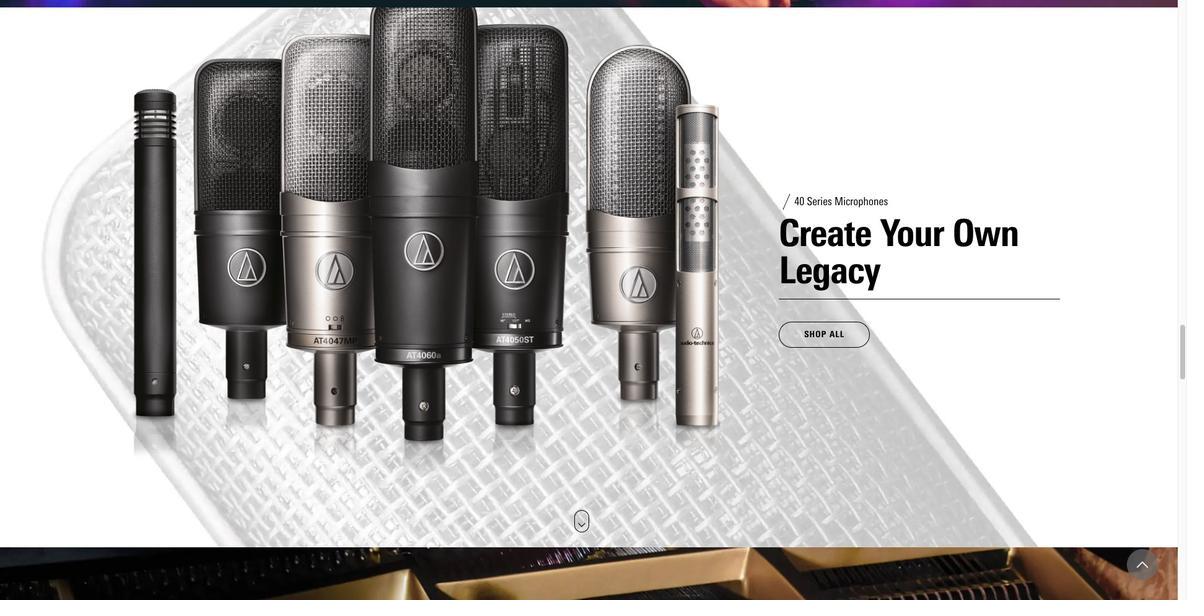 Task type: describe. For each thing, give the bounding box(es) containing it.
series
[[807, 195, 832, 209]]

man singing into atm510 on stage while playing a guitar image
[[0, 0, 1178, 7]]



Task type: vqa. For each thing, say whether or not it's contained in the screenshot.
left studios,
no



Task type: locate. For each thing, give the bounding box(es) containing it.
microphones
[[835, 195, 888, 209]]

legacy
[[779, 248, 881, 292]]

shop all button
[[779, 322, 870, 348]]

create your own legacy
[[779, 211, 1019, 292]]

your
[[881, 211, 944, 255]]

own
[[953, 211, 1019, 255]]

shop all link
[[779, 322, 870, 348]]

arrow up image
[[1137, 559, 1149, 570]]

create
[[779, 211, 872, 255]]

atm350pl microphone on piano image
[[0, 547, 1178, 600]]

40
[[795, 195, 805, 209]]

all
[[830, 329, 845, 340]]

shop all
[[805, 329, 845, 340]]

40 series microphones
[[795, 195, 888, 209]]

shop
[[805, 329, 827, 340]]



